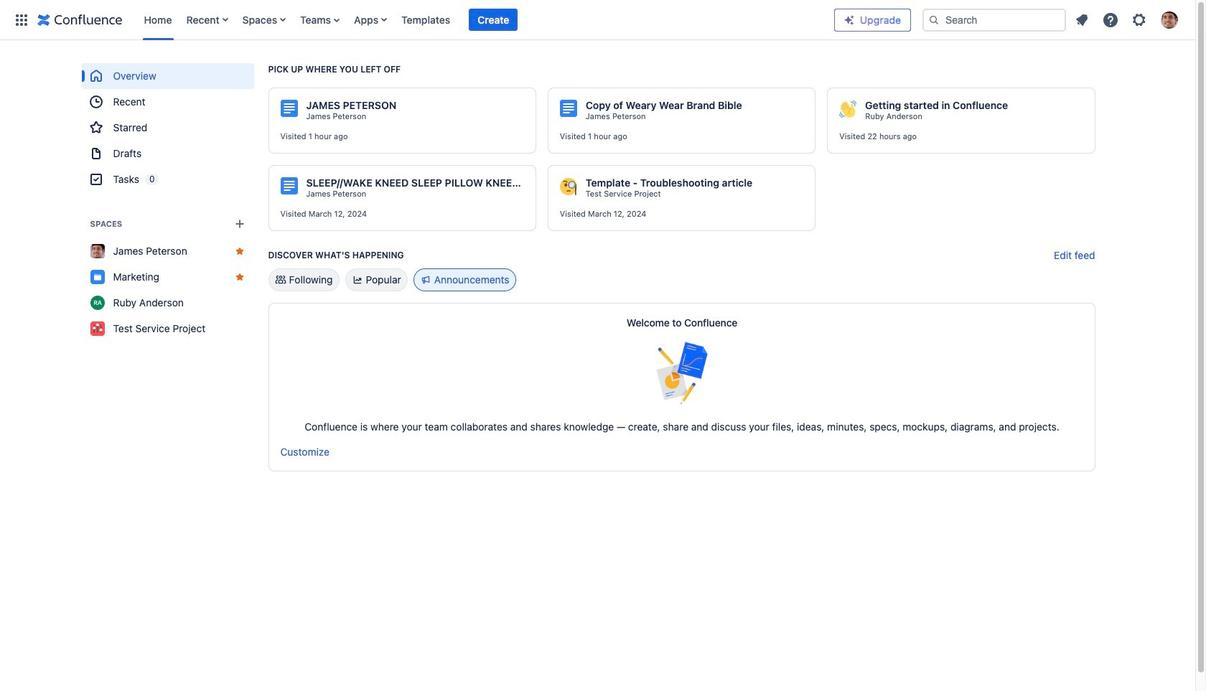 Task type: vqa. For each thing, say whether or not it's contained in the screenshot.
Create image to the bottom
no



Task type: locate. For each thing, give the bounding box(es) containing it.
2 unstar this space image from the top
[[234, 272, 245, 283]]

0 horizontal spatial list
[[137, 0, 835, 40]]

list item
[[469, 8, 518, 31]]

confluence image
[[37, 11, 122, 28], [37, 11, 122, 28]]

1 unstar this space image from the top
[[234, 246, 245, 257]]

:wave: image
[[840, 101, 857, 118]]

unstar this space image
[[234, 246, 245, 257], [234, 272, 245, 283]]

banner
[[0, 0, 1196, 40]]

1 vertical spatial unstar this space image
[[234, 272, 245, 283]]

list for premium image
[[1070, 7, 1187, 33]]

global element
[[9, 0, 835, 40]]

:face_with_monocle: image
[[560, 178, 577, 195], [560, 178, 577, 195]]

appswitcher icon image
[[13, 11, 30, 28]]

1 horizontal spatial list
[[1070, 7, 1187, 33]]

None search field
[[923, 8, 1067, 31]]

list
[[137, 0, 835, 40], [1070, 7, 1187, 33]]

group
[[82, 63, 254, 193]]

:wave: image
[[840, 101, 857, 118]]

0 vertical spatial unstar this space image
[[234, 246, 245, 257]]



Task type: describe. For each thing, give the bounding box(es) containing it.
notification icon image
[[1074, 11, 1091, 28]]

create a space image
[[231, 216, 248, 233]]

list item inside list
[[469, 8, 518, 31]]

search image
[[929, 14, 940, 26]]

Search field
[[923, 8, 1067, 31]]

help icon image
[[1103, 11, 1120, 28]]

list for appswitcher icon
[[137, 0, 835, 40]]

premium image
[[844, 14, 856, 26]]

settings icon image
[[1131, 11, 1149, 28]]

your profile and preferences image
[[1162, 11, 1179, 28]]



